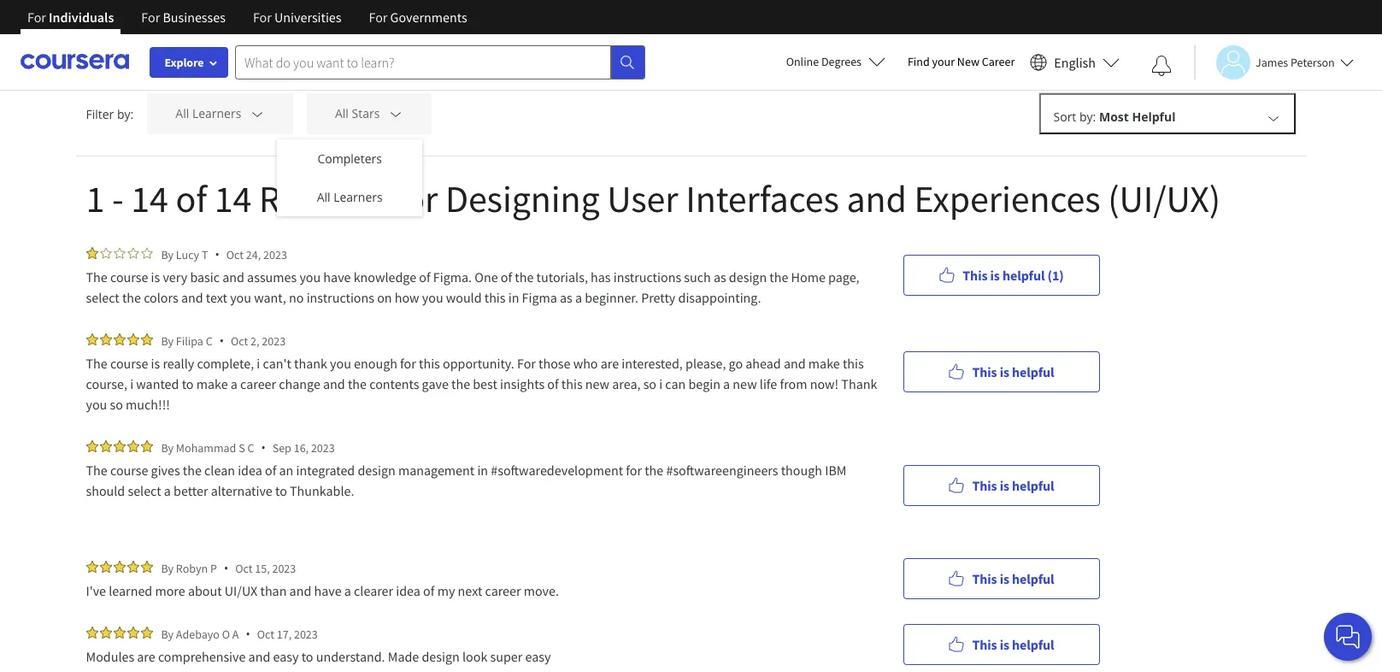 Task type: vqa. For each thing, say whether or not it's contained in the screenshot.


Task type: locate. For each thing, give the bounding box(es) containing it.
1 horizontal spatial all learners
[[317, 189, 383, 205]]

oct inside by filipa c • oct 2, 2023
[[231, 333, 248, 349]]

chat with us image
[[1335, 623, 1362, 651]]

17,
[[277, 626, 292, 642]]

#softwareengineers
[[667, 462, 779, 479]]

a down gives
[[164, 482, 171, 499]]

3 course from the top
[[110, 462, 148, 479]]

this is helpful for #softwareengineers
[[973, 477, 1055, 494]]

are right who
[[601, 355, 619, 372]]

by left lucy
[[161, 247, 174, 262]]

the inside the course is really complete, i can't thank you enough for this opportunity. for those who are interested, please, go ahead and make this course, i wanted to make a career change and the contents gave the best insights of this new area, so i can begin a new life from now! thank you so much!!!
[[86, 355, 108, 372]]

helpful for interested,
[[1013, 363, 1055, 380]]

the up "course,"
[[86, 355, 108, 372]]

for businesses
[[141, 9, 226, 26]]

course up colors
[[110, 269, 148, 286]]

for up insights
[[517, 355, 536, 372]]

new
[[586, 375, 610, 393], [733, 375, 757, 393]]

beginner.
[[585, 289, 639, 306]]

interested,
[[622, 355, 683, 372]]

this is helpful for who
[[973, 363, 1055, 380]]

course for i
[[110, 355, 148, 372]]

a
[[232, 626, 239, 642]]

for up contents
[[400, 355, 416, 372]]

0 vertical spatial are
[[601, 355, 619, 372]]

2023
[[263, 247, 287, 262], [262, 333, 286, 349], [311, 440, 335, 455], [272, 561, 296, 576], [294, 626, 318, 642]]

t
[[202, 247, 208, 262]]

home
[[792, 269, 826, 286]]

next
[[458, 582, 483, 600]]

1 vertical spatial select
[[128, 482, 161, 499]]

the inside the course is very basic and assumes you have knowledge of figma. one of the tutorials, has instructions such as design the home page, select the colors and text you want, no instructions on how you would this in figma as a beginner. pretty disappointing.
[[86, 269, 108, 286]]

oct
[[226, 247, 244, 262], [231, 333, 248, 349], [235, 561, 253, 576], [257, 626, 274, 642]]

easy right super
[[526, 648, 551, 665]]

by up more
[[161, 561, 174, 576]]

1 vertical spatial c
[[248, 440, 254, 455]]

helpful for ibm
[[1013, 477, 1055, 494]]

opportunity.
[[443, 355, 515, 372]]

modules are comprehensive and easy to understand. made design look super easy
[[86, 648, 551, 665]]

in right management
[[478, 462, 488, 479]]

this is helpful (1)
[[963, 266, 1064, 284]]

mohammad
[[176, 440, 236, 455]]

1 horizontal spatial idea
[[396, 582, 421, 600]]

2023 for can't
[[262, 333, 286, 349]]

1 vertical spatial make
[[196, 375, 228, 393]]

1 horizontal spatial 14
[[214, 175, 252, 222]]

learners left chevron down image
[[192, 106, 241, 122]]

0 horizontal spatial all
[[176, 106, 189, 122]]

for left individuals
[[27, 9, 46, 26]]

0 vertical spatial instructions
[[614, 269, 682, 286]]

make
[[809, 355, 840, 372], [196, 375, 228, 393]]

for left governments
[[369, 9, 388, 26]]

• for ui/ux
[[224, 560, 228, 576]]

by inside by mohammad s c • sep 16, 2023
[[161, 440, 174, 455]]

are right modules
[[137, 648, 155, 665]]

0 vertical spatial select
[[86, 289, 119, 306]]

career right next
[[485, 582, 521, 600]]

this is helpful button
[[904, 351, 1100, 392], [904, 465, 1100, 506], [904, 558, 1100, 599], [904, 624, 1100, 665]]

chevron down image
[[388, 106, 404, 122], [1266, 111, 1282, 126]]

0 horizontal spatial select
[[86, 289, 119, 306]]

c right s
[[248, 440, 254, 455]]

menu containing completers
[[277, 139, 423, 216]]

learners down the completers menu item at the top of page
[[334, 189, 383, 205]]

is for i've learned more about ui/ux than and have a clearer idea of my next career move.
[[1000, 570, 1010, 587]]

0 horizontal spatial instructions
[[307, 289, 375, 306]]

0 vertical spatial as
[[714, 269, 727, 286]]

c inside by filipa c • oct 2, 2023
[[206, 333, 213, 349]]

the up the should
[[86, 462, 108, 479]]

make down complete,
[[196, 375, 228, 393]]

how
[[395, 289, 420, 306]]

1 easy from the left
[[273, 648, 299, 665]]

by for about
[[161, 561, 174, 576]]

to down "really"
[[182, 375, 194, 393]]

oct left the 17,
[[257, 626, 274, 642]]

1 star image from the left
[[100, 247, 112, 259]]

ui/ux
[[225, 582, 258, 600]]

experiences
[[915, 175, 1101, 222]]

so down interested,
[[644, 375, 657, 393]]

the course gives the clean idea of an integrated design management in #softwaredevelopment for the #softwareengineers though ibm should select a better alternative to thunkable.
[[86, 462, 850, 499]]

2 horizontal spatial all
[[335, 106, 349, 122]]

0 vertical spatial the
[[86, 269, 108, 286]]

1 horizontal spatial learners
[[334, 189, 383, 205]]

instructions up 'pretty'
[[614, 269, 682, 286]]

1 vertical spatial for
[[400, 355, 416, 372]]

of left the an
[[265, 462, 277, 479]]

for for individuals
[[27, 9, 46, 26]]

as up disappointing.
[[714, 269, 727, 286]]

for individuals
[[27, 9, 114, 26]]

select inside 'the course gives the clean idea of an integrated design management in #softwaredevelopment for the #softwareengineers though ibm should select a better alternative to thunkable.'
[[128, 482, 161, 499]]

such
[[684, 269, 711, 286]]

life
[[760, 375, 778, 393]]

by inside the by adebayo o a • oct 17, 2023
[[161, 626, 174, 642]]

2023 inside the by robyn p • oct 15, 2023
[[272, 561, 296, 576]]

a left clearer
[[344, 582, 351, 600]]

1 vertical spatial all learners
[[317, 189, 383, 205]]

1 horizontal spatial as
[[714, 269, 727, 286]]

2 vertical spatial course
[[110, 462, 148, 479]]

2 by from the top
[[161, 333, 174, 349]]

oct for ui/ux
[[235, 561, 253, 576]]

select inside the course is very basic and assumes you have knowledge of figma. one of the tutorials, has instructions such as design the home page, select the colors and text you want, no instructions on how you would this in figma as a beginner. pretty disappointing.
[[86, 289, 119, 306]]

filled star image
[[86, 247, 98, 259], [100, 334, 112, 346], [113, 334, 125, 346], [127, 334, 139, 346], [141, 334, 153, 346], [127, 440, 139, 452], [100, 561, 112, 573], [127, 561, 139, 573], [141, 561, 153, 573], [100, 627, 112, 639], [113, 627, 125, 639], [127, 627, 139, 639], [141, 627, 153, 639]]

figma.
[[433, 269, 472, 286]]

oct left the 2,
[[231, 333, 248, 349]]

2023 inside by filipa c • oct 2, 2023
[[262, 333, 286, 349]]

1 by from the top
[[161, 247, 174, 262]]

course,
[[86, 375, 127, 393]]

all down completers in the top left of the page
[[317, 189, 331, 205]]

2023 right the 15,
[[272, 561, 296, 576]]

2 course from the top
[[110, 355, 148, 372]]

1 this is helpful from the top
[[973, 363, 1055, 380]]

figma
[[522, 289, 557, 306]]

1 vertical spatial career
[[485, 582, 521, 600]]

begin
[[689, 375, 721, 393]]

of inside the course is really complete, i can't thank you enough for this opportunity. for those who are interested, please, go ahead and make this course, i wanted to make a career change and the contents gave the best insights of this new area, so i can begin a new life from now! thank you so much!!!
[[548, 375, 559, 393]]

of up lucy
[[176, 175, 207, 222]]

24,
[[246, 247, 261, 262]]

1 horizontal spatial to
[[275, 482, 287, 499]]

i left can't
[[257, 355, 260, 372]]

by left filipa
[[161, 333, 174, 349]]

all
[[110, 33, 124, 50]]

to left the understand.
[[302, 648, 313, 665]]

want,
[[254, 289, 286, 306]]

the inside 'the course gives the clean idea of an integrated design management in #softwaredevelopment for the #softwareengineers though ibm should select a better alternative to thunkable.'
[[86, 462, 108, 479]]

see
[[86, 33, 107, 50]]

course inside 'the course gives the clean idea of an integrated design management in #softwaredevelopment for the #softwareengineers though ibm should select a better alternative to thunkable.'
[[110, 462, 148, 479]]

this for ibm
[[973, 477, 998, 494]]

• for complete,
[[220, 333, 224, 349]]

0 vertical spatial to
[[182, 375, 194, 393]]

all learners inside menu item
[[317, 189, 383, 205]]

i
[[257, 355, 260, 372], [130, 375, 133, 393], [660, 375, 663, 393]]

for
[[394, 175, 438, 222], [400, 355, 416, 372], [626, 462, 642, 479]]

5 by from the top
[[161, 626, 174, 642]]

for left universities
[[253, 9, 272, 26]]

c right filipa
[[206, 333, 213, 349]]

this inside button
[[963, 266, 988, 284]]

2 vertical spatial design
[[422, 648, 460, 665]]

design inside the course is very basic and assumes you have knowledge of figma. one of the tutorials, has instructions such as design the home page, select the colors and text you want, no instructions on how you would this in figma as a beginner. pretty disappointing.
[[729, 269, 767, 286]]

in left figma
[[509, 289, 519, 306]]

oct inside the by robyn p • oct 15, 2023
[[235, 561, 253, 576]]

0 horizontal spatial design
[[358, 462, 396, 479]]

this down one
[[485, 289, 506, 306]]

1 vertical spatial in
[[478, 462, 488, 479]]

i've learned more about ui/ux than and have a clearer idea of my next career move.
[[86, 582, 559, 600]]

you
[[300, 269, 321, 286], [230, 289, 251, 306], [422, 289, 444, 306], [330, 355, 351, 372], [86, 396, 107, 413]]

0 horizontal spatial 14
[[131, 175, 168, 222]]

easy down the 17,
[[273, 648, 299, 665]]

user
[[607, 175, 679, 222]]

all inside dropdown button
[[176, 106, 189, 122]]

1 vertical spatial course
[[110, 355, 148, 372]]

all learners down the completers menu item at the top of page
[[317, 189, 383, 205]]

oct left the 15,
[[235, 561, 253, 576]]

0 horizontal spatial are
[[137, 648, 155, 665]]

is for the course is very basic and assumes you have knowledge of figma. one of the tutorials, has instructions such as design the home page, select the colors and text you want, no instructions on how you would this in figma as a beginner. pretty disappointing.
[[991, 266, 1000, 284]]

1 vertical spatial the
[[86, 355, 108, 372]]

much!!!
[[126, 396, 170, 413]]

by inside by filipa c • oct 2, 2023
[[161, 333, 174, 349]]

14 up 'by lucy t • oct 24, 2023'
[[214, 175, 252, 222]]

about
[[188, 582, 222, 600]]

for up knowledge
[[394, 175, 438, 222]]

i left 'can'
[[660, 375, 663, 393]]

for right #softwaredevelopment
[[626, 462, 642, 479]]

1 vertical spatial design
[[358, 462, 396, 479]]

of down 'those'
[[548, 375, 559, 393]]

to down the an
[[275, 482, 287, 499]]

for up star
[[141, 9, 160, 26]]

so
[[644, 375, 657, 393], [110, 396, 123, 413]]

by for the
[[161, 440, 174, 455]]

1 vertical spatial have
[[314, 582, 342, 600]]

by up gives
[[161, 440, 174, 455]]

a down tutorials,
[[576, 289, 582, 306]]

in
[[509, 289, 519, 306], [478, 462, 488, 479]]

idea up alternative
[[238, 462, 262, 479]]

find
[[908, 54, 930, 69]]

design right integrated
[[358, 462, 396, 479]]

complete,
[[197, 355, 254, 372]]

new down go
[[733, 375, 757, 393]]

0 horizontal spatial to
[[182, 375, 194, 393]]

so down "course,"
[[110, 396, 123, 413]]

1 horizontal spatial career
[[485, 582, 521, 600]]

to inside 'the course gives the clean idea of an integrated design management in #softwaredevelopment for the #softwareengineers though ibm should select a better alternative to thunkable.'
[[275, 482, 287, 499]]

filled star image
[[86, 334, 98, 346], [86, 440, 98, 452], [100, 440, 112, 452], [113, 440, 125, 452], [141, 440, 153, 452], [86, 561, 98, 573], [113, 561, 125, 573], [86, 627, 98, 639]]

16,
[[294, 440, 309, 455]]

career
[[240, 375, 276, 393], [485, 582, 521, 600]]

2023 right the 17,
[[294, 626, 318, 642]]

0 horizontal spatial career
[[240, 375, 276, 393]]

the left colors
[[122, 289, 141, 306]]

this
[[485, 289, 506, 306], [419, 355, 440, 372], [843, 355, 864, 372], [562, 375, 583, 393]]

0 horizontal spatial c
[[206, 333, 213, 349]]

#softwaredevelopment
[[491, 462, 624, 479]]

0 vertical spatial course
[[110, 269, 148, 286]]

pretty
[[642, 289, 676, 306]]

learners
[[192, 106, 241, 122], [334, 189, 383, 205]]

from
[[780, 375, 808, 393]]

disappointing.
[[679, 289, 761, 306]]

as down tutorials,
[[560, 289, 573, 306]]

2 14 from the left
[[214, 175, 252, 222]]

is for modules are comprehensive and easy to understand. made design look super easy
[[1000, 636, 1010, 653]]

4 this is helpful button from the top
[[904, 624, 1100, 665]]

1 vertical spatial as
[[560, 289, 573, 306]]

learners inside dropdown button
[[192, 106, 241, 122]]

1 horizontal spatial are
[[601, 355, 619, 372]]

• right p
[[224, 560, 228, 576]]

0 vertical spatial design
[[729, 269, 767, 286]]

by
[[161, 247, 174, 262], [161, 333, 174, 349], [161, 440, 174, 455], [161, 561, 174, 576], [161, 626, 174, 642]]

1 vertical spatial learners
[[334, 189, 383, 205]]

this is helpful button for move.
[[904, 558, 1100, 599]]

by lucy t • oct 24, 2023
[[161, 246, 287, 263]]

oct left 24,
[[226, 247, 244, 262]]

4 by from the top
[[161, 561, 174, 576]]

0 horizontal spatial easy
[[273, 648, 299, 665]]

you up no
[[300, 269, 321, 286]]

2023 for and
[[272, 561, 296, 576]]

2023 right the 2,
[[262, 333, 286, 349]]

menu
[[277, 139, 423, 216]]

show notifications image
[[1152, 56, 1173, 76]]

instructions
[[614, 269, 682, 286], [307, 289, 375, 306]]

new down who
[[586, 375, 610, 393]]

0 horizontal spatial chevron down image
[[388, 106, 404, 122]]

for for businesses
[[141, 9, 160, 26]]

0 vertical spatial make
[[809, 355, 840, 372]]

by:
[[117, 106, 134, 122]]

1 horizontal spatial in
[[509, 289, 519, 306]]

2 vertical spatial for
[[626, 462, 642, 479]]

is for the course is really complete, i can't thank you enough for this opportunity. for those who are interested, please, go ahead and make this course, i wanted to make a career change and the contents gave the best insights of this new area, so i can begin a new life from now! thank you so much!!!
[[1000, 363, 1010, 380]]

chevron down image right the "stars"
[[388, 106, 404, 122]]

instructions left 'on'
[[307, 289, 375, 306]]

1 horizontal spatial select
[[128, 482, 161, 499]]

5
[[127, 33, 134, 50]]

None search field
[[235, 45, 646, 79]]

course up "course,"
[[110, 355, 148, 372]]

1 horizontal spatial chevron down image
[[1266, 111, 1282, 126]]

clearer
[[354, 582, 393, 600]]

for for universities
[[253, 9, 272, 26]]

than
[[260, 582, 287, 600]]

all inside menu item
[[317, 189, 331, 205]]

a inside 'the course gives the clean idea of an integrated design management in #softwaredevelopment for the #softwareengineers though ibm should select a better alternative to thunkable.'
[[164, 482, 171, 499]]

all inside "button"
[[335, 106, 349, 122]]

find your new career link
[[900, 51, 1024, 73]]

0 horizontal spatial so
[[110, 396, 123, 413]]

learners inside menu item
[[334, 189, 383, 205]]

for inside the course is really complete, i can't thank you enough for this opportunity. for those who are interested, please, go ahead and make this course, i wanted to make a career change and the contents gave the best insights of this new area, so i can begin a new life from now! thank you so much!!!
[[517, 355, 536, 372]]

see all 5 star reviews
[[86, 33, 211, 50]]

and
[[847, 175, 907, 222], [223, 269, 245, 286], [181, 289, 203, 306], [784, 355, 806, 372], [323, 375, 345, 393], [290, 582, 312, 600], [249, 648, 270, 665]]

0 vertical spatial for
[[394, 175, 438, 222]]

0 vertical spatial c
[[206, 333, 213, 349]]

1 horizontal spatial easy
[[526, 648, 551, 665]]

very
[[163, 269, 187, 286]]

the down enough
[[348, 375, 367, 393]]

• left sep
[[261, 440, 266, 456]]

design inside 'the course gives the clean idea of an integrated design management in #softwaredevelopment for the #softwareengineers though ibm should select a better alternative to thunkable.'
[[358, 462, 396, 479]]

star image
[[100, 247, 112, 259], [113, 247, 125, 259], [127, 247, 139, 259], [141, 247, 153, 259]]

2 horizontal spatial design
[[729, 269, 767, 286]]

0 horizontal spatial all learners
[[176, 106, 241, 122]]

•
[[215, 246, 220, 263], [220, 333, 224, 349], [261, 440, 266, 456], [224, 560, 228, 576], [246, 626, 250, 642]]

0 horizontal spatial idea
[[238, 462, 262, 479]]

3 this is helpful from the top
[[973, 570, 1055, 587]]

14
[[131, 175, 168, 222], [214, 175, 252, 222]]

for for governments
[[369, 9, 388, 26]]

• up complete,
[[220, 333, 224, 349]]

0 horizontal spatial in
[[478, 462, 488, 479]]

have left knowledge
[[324, 269, 351, 286]]

by inside the by robyn p • oct 15, 2023
[[161, 561, 174, 576]]

1 course from the top
[[110, 269, 148, 286]]

course inside the course is really complete, i can't thank you enough for this opportunity. for those who are interested, please, go ahead and make this course, i wanted to make a career change and the contents gave the best insights of this new area, so i can begin a new life from now! thank you so much!!!
[[110, 355, 148, 372]]

go
[[729, 355, 743, 372]]

you right how
[[422, 289, 444, 306]]

2023 right 24,
[[263, 247, 287, 262]]

(1)
[[1048, 266, 1064, 284]]

a down complete,
[[231, 375, 238, 393]]

career down can't
[[240, 375, 276, 393]]

chevron down image down james peterson dropdown button
[[1266, 111, 1282, 126]]

this down who
[[562, 375, 583, 393]]

0 vertical spatial career
[[240, 375, 276, 393]]

all learners
[[176, 106, 241, 122], [317, 189, 383, 205]]

all down explore
[[176, 106, 189, 122]]

1 vertical spatial idea
[[396, 582, 421, 600]]

by for really
[[161, 333, 174, 349]]

2023 for assumes
[[263, 247, 287, 262]]

design left look at left bottom
[[422, 648, 460, 665]]

3 this is helpful button from the top
[[904, 558, 1100, 599]]

banner navigation
[[14, 0, 481, 47]]

• right t at the top left of the page
[[215, 246, 220, 263]]

the for the course is very basic and assumes you have knowledge of figma. one of the tutorials, has instructions such as design the home page, select the colors and text you want, no instructions on how you would this in figma as a beginner. pretty disappointing.
[[86, 269, 108, 286]]

15,
[[255, 561, 270, 576]]

made
[[388, 648, 419, 665]]

0 horizontal spatial new
[[586, 375, 610, 393]]

and right than
[[290, 582, 312, 600]]

1 this is helpful button from the top
[[904, 351, 1100, 392]]

3 the from the top
[[86, 462, 108, 479]]

3 by from the top
[[161, 440, 174, 455]]

0 vertical spatial idea
[[238, 462, 262, 479]]

2 this is helpful button from the top
[[904, 465, 1100, 506]]

by inside 'by lucy t • oct 24, 2023'
[[161, 247, 174, 262]]

the down 1
[[86, 269, 108, 286]]

the course is really complete, i can't thank you enough for this opportunity. for those who are interested, please, go ahead and make this course, i wanted to make a career change and the contents gave the best insights of this new area, so i can begin a new life from now! thank you so much!!!
[[86, 355, 881, 413]]

1 horizontal spatial design
[[422, 648, 460, 665]]

2 the from the top
[[86, 355, 108, 372]]

1 horizontal spatial new
[[733, 375, 757, 393]]

0 vertical spatial in
[[509, 289, 519, 306]]

2 this is helpful from the top
[[973, 477, 1055, 494]]

basic
[[190, 269, 220, 286]]

1 vertical spatial to
[[275, 482, 287, 499]]

one
[[475, 269, 498, 286]]

who
[[574, 355, 598, 372]]

select down gives
[[128, 482, 161, 499]]

0 vertical spatial learners
[[192, 106, 241, 122]]

select left colors
[[86, 289, 119, 306]]

all left the "stars"
[[335, 106, 349, 122]]

oct inside the by adebayo o a • oct 17, 2023
[[257, 626, 274, 642]]

oct inside 'by lucy t • oct 24, 2023'
[[226, 247, 244, 262]]

are
[[601, 355, 619, 372], [137, 648, 155, 665]]

has
[[591, 269, 611, 286]]

all learners inside dropdown button
[[176, 106, 241, 122]]

course inside the course is very basic and assumes you have knowledge of figma. one of the tutorials, has instructions such as design the home page, select the colors and text you want, no instructions on how you would this in figma as a beginner. pretty disappointing.
[[110, 269, 148, 286]]

1 horizontal spatial c
[[248, 440, 254, 455]]

2 horizontal spatial i
[[660, 375, 663, 393]]

1 horizontal spatial so
[[644, 375, 657, 393]]

1 14 from the left
[[131, 175, 168, 222]]

1 vertical spatial so
[[110, 396, 123, 413]]

1 the from the top
[[86, 269, 108, 286]]

by left adebayo
[[161, 626, 174, 642]]

tutorials,
[[537, 269, 588, 286]]

2023 inside 'by lucy t • oct 24, 2023'
[[263, 247, 287, 262]]

1 horizontal spatial all
[[317, 189, 331, 205]]

0 horizontal spatial learners
[[192, 106, 241, 122]]

2 vertical spatial to
[[302, 648, 313, 665]]

2 vertical spatial the
[[86, 462, 108, 479]]

0 vertical spatial all learners
[[176, 106, 241, 122]]

1 new from the left
[[586, 375, 610, 393]]

course up the should
[[110, 462, 148, 479]]

0 horizontal spatial make
[[196, 375, 228, 393]]

your
[[933, 54, 955, 69]]

0 horizontal spatial i
[[130, 375, 133, 393]]

0 vertical spatial have
[[324, 269, 351, 286]]

this up gave on the left of page
[[419, 355, 440, 372]]



Task type: describe. For each thing, give the bounding box(es) containing it.
1 horizontal spatial instructions
[[614, 269, 682, 286]]

chevron down image
[[250, 106, 265, 122]]

james peterson
[[1256, 54, 1336, 70]]

3 star image from the left
[[127, 247, 139, 259]]

the left #softwareengineers
[[645, 462, 664, 479]]

area,
[[613, 375, 641, 393]]

the up figma
[[515, 269, 534, 286]]

2023 inside by mohammad s c • sep 16, 2023
[[311, 440, 335, 455]]

and up from
[[784, 355, 806, 372]]

no
[[289, 289, 304, 306]]

on
[[377, 289, 392, 306]]

can
[[666, 375, 686, 393]]

text
[[206, 289, 227, 306]]

my
[[438, 582, 455, 600]]

have inside the course is very basic and assumes you have knowledge of figma. one of the tutorials, has instructions such as design the home page, select the colors and text you want, no instructions on how you would this in figma as a beginner. pretty disappointing.
[[324, 269, 351, 286]]

chevron down image inside all stars "button"
[[388, 106, 404, 122]]

p
[[210, 561, 217, 576]]

degrees
[[822, 54, 862, 69]]

would
[[446, 289, 482, 306]]

the left home
[[770, 269, 789, 286]]

this for instructions
[[963, 266, 988, 284]]

peterson
[[1291, 54, 1336, 70]]

online degrees button
[[773, 43, 900, 80]]

this up thank
[[843, 355, 864, 372]]

the left the best
[[452, 375, 470, 393]]

this is helpful for move.
[[973, 570, 1055, 587]]

1 horizontal spatial make
[[809, 355, 840, 372]]

completers menu item
[[277, 139, 423, 178]]

is inside the course is really complete, i can't thank you enough for this opportunity. for those who are interested, please, go ahead and make this course, i wanted to make a career change and the contents gave the best insights of this new area, so i can begin a new life from now! thank you so much!!!
[[151, 355, 160, 372]]

find your new career
[[908, 54, 1015, 69]]

1 vertical spatial are
[[137, 648, 155, 665]]

1 horizontal spatial i
[[257, 355, 260, 372]]

by adebayo o a • oct 17, 2023
[[161, 626, 318, 642]]

0 horizontal spatial as
[[560, 289, 573, 306]]

see all 5 star reviews button
[[86, 12, 228, 71]]

o
[[222, 626, 230, 642]]

and down the basic
[[181, 289, 203, 306]]

enough
[[354, 355, 398, 372]]

this inside the course is very basic and assumes you have knowledge of figma. one of the tutorials, has instructions such as design the home page, select the colors and text you want, no instructions on how you would this in figma as a beginner. pretty disappointing.
[[485, 289, 506, 306]]

new
[[958, 54, 980, 69]]

james peterson button
[[1195, 45, 1354, 79]]

course for the
[[110, 269, 148, 286]]

completers
[[318, 151, 382, 167]]

to inside the course is really complete, i can't thank you enough for this opportunity. for those who are interested, please, go ahead and make this course, i wanted to make a career change and the contents gave the best insights of this new area, so i can begin a new life from now! thank you so much!!!
[[182, 375, 194, 393]]

online
[[786, 54, 819, 69]]

you down "course,"
[[86, 396, 107, 413]]

for inside 'the course gives the clean idea of an integrated design management in #softwaredevelopment for the #softwareengineers though ibm should select a better alternative to thunkable.'
[[626, 462, 642, 479]]

a inside the course is very basic and assumes you have knowledge of figma. one of the tutorials, has instructions such as design the home page, select the colors and text you want, no instructions on how you would this in figma as a beginner. pretty disappointing.
[[576, 289, 582, 306]]

(ui/ux)
[[1109, 175, 1221, 222]]

explore
[[165, 55, 204, 70]]

online degrees
[[786, 54, 862, 69]]

a right begin
[[724, 375, 731, 393]]

the up the 'better'
[[183, 462, 202, 479]]

filter by:
[[86, 106, 134, 122]]

comprehensive
[[158, 648, 246, 665]]

2 new from the left
[[733, 375, 757, 393]]

you right thank on the bottom of page
[[330, 355, 351, 372]]

this is helpful button for #softwareengineers
[[904, 465, 1100, 506]]

4 this is helpful from the top
[[973, 636, 1055, 653]]

for governments
[[369, 9, 468, 26]]

oct for complete,
[[231, 333, 248, 349]]

wanted
[[136, 375, 179, 393]]

and down 'by lucy t • oct 24, 2023'
[[223, 269, 245, 286]]

idea inside 'the course gives the clean idea of an integrated design management in #softwaredevelopment for the #softwareengineers though ibm should select a better alternative to thunkable.'
[[238, 462, 262, 479]]

can't
[[263, 355, 291, 372]]

2 easy from the left
[[526, 648, 551, 665]]

by filipa c • oct 2, 2023
[[161, 333, 286, 349]]

and down thank on the bottom of page
[[323, 375, 345, 393]]

move.
[[524, 582, 559, 600]]

you right text
[[230, 289, 251, 306]]

• right a on the bottom of page
[[246, 626, 250, 642]]

interfaces
[[686, 175, 840, 222]]

page,
[[829, 269, 860, 286]]

reviews
[[164, 33, 211, 50]]

designing
[[446, 175, 600, 222]]

helpful for instructions
[[1003, 266, 1045, 284]]

better
[[174, 482, 208, 499]]

for universities
[[253, 9, 342, 26]]

coursera image
[[21, 48, 129, 75]]

this for interested,
[[973, 363, 998, 380]]

alternative
[[211, 482, 273, 499]]

-
[[112, 175, 124, 222]]

understand.
[[316, 648, 385, 665]]

of up how
[[419, 269, 431, 286]]

explore button
[[150, 47, 228, 78]]

insights
[[500, 375, 545, 393]]

an
[[279, 462, 294, 479]]

thunkable.
[[290, 482, 354, 499]]

best
[[473, 375, 498, 393]]

by for and
[[161, 626, 174, 642]]

career inside the course is really complete, i can't thank you enough for this opportunity. for those who are interested, please, go ahead and make this course, i wanted to make a career change and the contents gave the best insights of this new area, so i can begin a new life from now! thank you so much!!!
[[240, 375, 276, 393]]

of left 'my' on the left of page
[[423, 582, 435, 600]]

2023 inside the by adebayo o a • oct 17, 2023
[[294, 626, 318, 642]]

sep
[[273, 440, 292, 455]]

by for very
[[161, 247, 174, 262]]

of inside 'the course gives the clean idea of an integrated design management in #softwaredevelopment for the #softwareengineers though ibm should select a better alternative to thunkable.'
[[265, 462, 277, 479]]

2 horizontal spatial to
[[302, 648, 313, 665]]

and up page,
[[847, 175, 907, 222]]

in inside 'the course gives the clean idea of an integrated design management in #softwaredevelopment for the #softwareengineers though ibm should select a better alternative to thunkable.'
[[478, 462, 488, 479]]

for inside the course is really complete, i can't thank you enough for this opportunity. for those who are interested, please, go ahead and make this course, i wanted to make a career change and the contents gave the best insights of this new area, so i can begin a new life from now! thank you so much!!!
[[400, 355, 416, 372]]

businesses
[[163, 9, 226, 26]]

all stars button
[[307, 93, 432, 134]]

by mohammad s c • sep 16, 2023
[[161, 440, 335, 456]]

in inside the course is very basic and assumes you have knowledge of figma. one of the tutorials, has instructions such as design the home page, select the colors and text you want, no instructions on how you would this in figma as a beginner. pretty disappointing.
[[509, 289, 519, 306]]

2 star image from the left
[[113, 247, 125, 259]]

filipa
[[176, 333, 203, 349]]

individuals
[[49, 9, 114, 26]]

ahead
[[746, 355, 781, 372]]

and down the by adebayo o a • oct 17, 2023
[[249, 648, 270, 665]]

contents
[[370, 375, 419, 393]]

of right one
[[501, 269, 512, 286]]

really
[[163, 355, 194, 372]]

the for the course gives the clean idea of an integrated design management in #softwaredevelopment for the #softwareengineers though ibm should select a better alternative to thunkable.
[[86, 462, 108, 479]]

look
[[463, 648, 488, 665]]

thank
[[294, 355, 327, 372]]

all learners menu item
[[277, 178, 423, 216]]

c inside by mohammad s c • sep 16, 2023
[[248, 440, 254, 455]]

1 vertical spatial instructions
[[307, 289, 375, 306]]

the for the course is really complete, i can't thank you enough for this opportunity. for those who are interested, please, go ahead and make this course, i wanted to make a career change and the contents gave the best insights of this new area, so i can begin a new life from now! thank you so much!!!
[[86, 355, 108, 372]]

clean
[[204, 462, 235, 479]]

all for all stars "button" on the left
[[335, 106, 349, 122]]

gave
[[422, 375, 449, 393]]

english button
[[1024, 34, 1127, 90]]

is inside the course is very basic and assumes you have knowledge of figma. one of the tutorials, has instructions such as design the home page, select the colors and text you want, no instructions on how you would this in figma as a beginner. pretty disappointing.
[[151, 269, 160, 286]]

this is helpful button for who
[[904, 351, 1100, 392]]

2,
[[251, 333, 260, 349]]

please,
[[686, 355, 726, 372]]

1 - 14 of 14 reviews for designing user interfaces and experiences (ui/ux)
[[86, 175, 1221, 222]]

all for all learners dropdown button
[[176, 106, 189, 122]]

oct for basic
[[226, 247, 244, 262]]

stars
[[352, 106, 380, 122]]

english
[[1055, 53, 1096, 71]]

is for the course gives the clean idea of an integrated design management in #softwaredevelopment for the #softwareengineers though ibm should select a better alternative to thunkable.
[[1000, 477, 1010, 494]]

governments
[[391, 9, 468, 26]]

are inside the course is really complete, i can't thank you enough for this opportunity. for those who are interested, please, go ahead and make this course, i wanted to make a career change and the contents gave the best insights of this new area, so i can begin a new life from now! thank you so much!!!
[[601, 355, 619, 372]]

• for basic
[[215, 246, 220, 263]]

4 star image from the left
[[141, 247, 153, 259]]

filter
[[86, 106, 114, 122]]

universities
[[275, 9, 342, 26]]

this is helpful (1) button
[[904, 254, 1100, 295]]

0 vertical spatial so
[[644, 375, 657, 393]]

those
[[539, 355, 571, 372]]

What do you want to learn? text field
[[235, 45, 611, 79]]

though
[[781, 462, 823, 479]]

thank
[[842, 375, 878, 393]]



